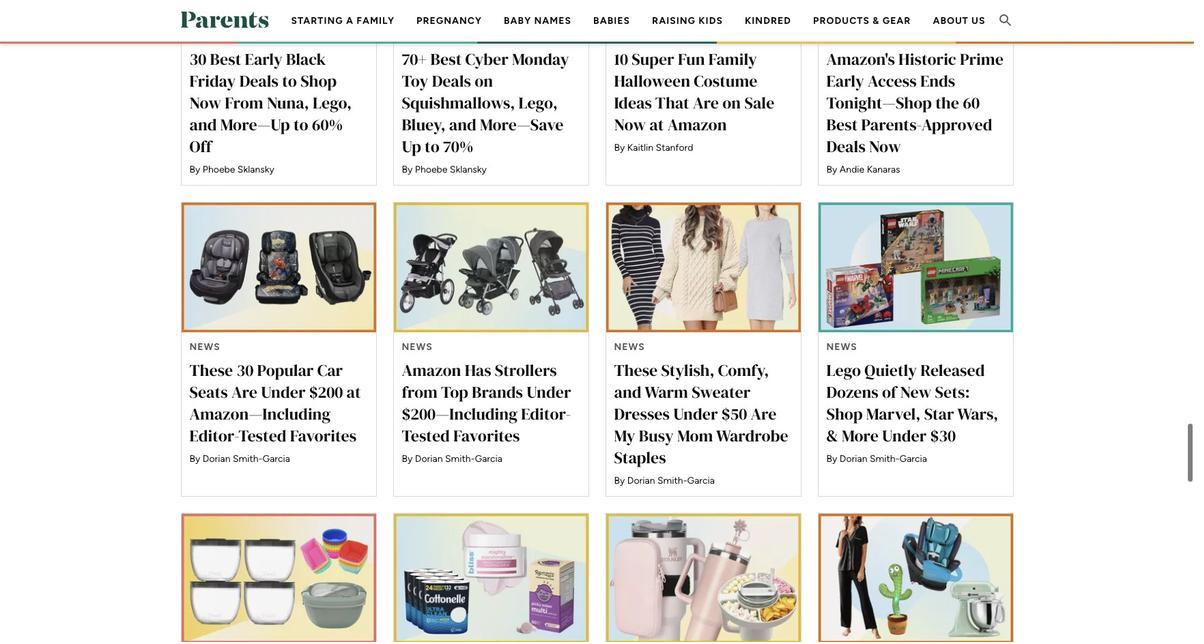 Task type: vqa. For each thing, say whether or not it's contained in the screenshot.
topmost 'THE'
no



Task type: describe. For each thing, give the bounding box(es) containing it.
to left 60%
[[294, 114, 309, 136]]

about us link
[[934, 15, 986, 27]]

quietly
[[865, 359, 918, 382]]

busy
[[639, 425, 674, 447]]

70+ best cyber monday toy deals on squishmallows, lego, bluey, and more—save up to 70% link
[[393, 0, 589, 186]]

about
[[934, 15, 969, 27]]

one-and-done sweater dresses under $50 tout image
[[606, 203, 801, 333]]

editor- inside 'these 30 popular car seats are under $200 at amazon—including editor-tested favorites'
[[190, 425, 239, 447]]

lego
[[827, 359, 862, 382]]

early inside 30 best early black friday deals to shop now from nuna, lego, and more—up to 60% off
[[245, 48, 283, 70]]

brands
[[472, 381, 523, 404]]

at inside 10 super fun family halloween costume ideas that are on sale now at amazon
[[650, 114, 664, 136]]

products
[[814, 15, 870, 27]]

ends
[[921, 70, 956, 92]]

10 super fun family halloween costume ideas that are on sale now at amazon
[[615, 48, 775, 136]]

halloween
[[615, 70, 691, 92]]

mom
[[678, 425, 714, 447]]

30 best early black friday deals to shop now from nuna, lego, and more—up to 60% off link
[[181, 0, 377, 186]]

stanley accessories my daughters and i love to use tout image
[[606, 514, 801, 643]]

$50
[[722, 403, 748, 426]]

friday
[[190, 70, 236, 92]]

under inside 'lego quietly released dozens of new sets: shop marvel, star wars, & more under $30'
[[883, 425, 927, 447]]

baby
[[504, 15, 532, 27]]

at inside 'these 30 popular car seats are under $200 at amazon—including editor-tested favorites'
[[347, 381, 361, 404]]

star
[[925, 403, 955, 426]]

fun
[[678, 48, 705, 70]]

wardrobe
[[717, 425, 789, 447]]

kids
[[699, 15, 723, 27]]

and inside 'these stylish, comfy, and warm sweater dresses under $50 are my busy mom wardrobe staples'
[[615, 381, 642, 404]]

starting a family
[[291, 15, 395, 27]]

10 super fun family halloween costume ideas that are on sale now at amazon link
[[606, 0, 802, 186]]

shop for &
[[827, 403, 863, 426]]

raising
[[652, 15, 696, 27]]

starting
[[291, 15, 343, 27]]

kindred link
[[745, 15, 792, 27]]

70+
[[402, 48, 427, 70]]

search image
[[998, 12, 1014, 28]]

family inside header navigation
[[357, 15, 395, 27]]

under inside 'these 30 popular car seats are under $200 at amazon—including editor-tested favorites'
[[261, 381, 306, 404]]

now inside 10 super fun family halloween costume ideas that are on sale now at amazon
[[615, 114, 646, 136]]

are inside 'these stylish, comfy, and warm sweater dresses under $50 are my busy mom wardrobe staples'
[[751, 403, 777, 426]]

us
[[972, 15, 986, 27]]

historic
[[899, 48, 957, 70]]

lego quietly released dozens of new sets: shop marvel, star wars, & more under $30
[[827, 359, 999, 447]]

deals for early
[[240, 70, 279, 92]]

$200
[[309, 381, 343, 404]]

starting a family link
[[291, 15, 395, 27]]

wars,
[[958, 403, 999, 426]]

off
[[190, 135, 212, 158]]

to inside "70+ best cyber monday toy deals on squishmallows, lego, bluey, and more—save up to 70%"
[[425, 135, 440, 158]]

best inside amazon's historic prime early access ends tonight—shop the 60 best parents-approved deals now
[[827, 114, 858, 136]]

warm
[[645, 381, 689, 404]]

super
[[632, 48, 675, 70]]

of
[[883, 381, 897, 404]]

released
[[921, 359, 986, 382]]

ideas
[[615, 92, 652, 114]]

raising kids link
[[652, 15, 723, 27]]

amazon's
[[827, 48, 896, 70]]

30 best early black friday deals to shop now from nuna, lego, and more—up to 60% off
[[190, 48, 352, 158]]

nuna,
[[267, 92, 309, 114]]

& inside header navigation
[[873, 15, 880, 27]]

shop for lego,
[[301, 70, 337, 92]]

amazon has strollers from top brands under $200—including editor- tested favorites link
[[393, 202, 589, 497]]

babies link
[[594, 15, 631, 27]]

strollers
[[495, 359, 557, 382]]

now inside amazon's historic prime early access ends tonight—shop the 60 best parents-approved deals now
[[870, 135, 902, 158]]

best amazon subscribe and save deals for parents this week image
[[394, 514, 589, 643]]

are inside 10 super fun family halloween costume ideas that are on sale now at amazon
[[693, 92, 719, 114]]

from
[[225, 92, 263, 114]]

marvel,
[[867, 403, 921, 426]]

comfy,
[[719, 359, 770, 382]]

lego, inside "70+ best cyber monday toy deals on squishmallows, lego, bluey, and more—save up to 70%"
[[519, 92, 558, 114]]

more—save
[[480, 114, 564, 136]]

amazon inside amazon has strollers from top brands under $200—including editor- tested favorites
[[402, 359, 461, 382]]

gear
[[883, 15, 912, 27]]

costume
[[694, 70, 758, 92]]

tested inside amazon has strollers from top brands under $200—including editor- tested favorites
[[402, 425, 450, 447]]

these for seats
[[190, 359, 233, 382]]

now inside 30 best early black friday deals to shop now from nuna, lego, and more—up to 60% off
[[190, 92, 221, 114]]

pregnancy link
[[417, 15, 482, 27]]

$200—including
[[402, 403, 518, 426]]

visit parents' homepage image
[[181, 12, 269, 28]]

deals for cyber
[[432, 70, 471, 92]]

pregnancy
[[417, 15, 482, 27]]

kindred
[[745, 15, 792, 27]]

30 inside 'these 30 popular car seats are under $200 at amazon—including editor-tested favorites'
[[237, 359, 254, 382]]

prime
[[961, 48, 1004, 70]]

these stylish, comfy, and warm sweater dresses under $50 are my busy mom wardrobe staples link
[[606, 202, 802, 497]]



Task type: locate. For each thing, give the bounding box(es) containing it.
& inside 'lego quietly released dozens of new sets: shop marvel, star wars, & more under $30'
[[827, 425, 839, 447]]

best inside 30 best early black friday deals to shop now from nuna, lego, and more—up to 60% off
[[210, 48, 241, 70]]

0 horizontal spatial on
[[475, 70, 493, 92]]

early left access
[[827, 70, 865, 92]]

0 horizontal spatial tested
[[239, 425, 287, 447]]

these inside 'these stylish, comfy, and warm sweater dresses under $50 are my busy mom wardrobe staples'
[[615, 359, 658, 382]]

0 horizontal spatial at
[[347, 381, 361, 404]]

and inside "70+ best cyber monday toy deals on squishmallows, lego, bluey, and more—save up to 70%"
[[449, 114, 477, 136]]

1 horizontal spatial 30
[[237, 359, 254, 382]]

now down tonight—shop
[[870, 135, 902, 158]]

deals inside "70+ best cyber monday toy deals on squishmallows, lego, bluey, and more—save up to 70%"
[[432, 70, 471, 92]]

0 vertical spatial amazon
[[668, 114, 727, 136]]

sale
[[745, 92, 775, 114]]

about us
[[934, 15, 986, 27]]

and down friday
[[190, 114, 217, 136]]

1 horizontal spatial at
[[650, 114, 664, 136]]

babies
[[594, 15, 631, 27]]

0 horizontal spatial shop
[[301, 70, 337, 92]]

dresses
[[615, 403, 670, 426]]

deals inside amazon's historic prime early access ends tonight—shop the 60 best parents-approved deals now
[[827, 135, 866, 158]]

are right that
[[693, 92, 719, 114]]

best right 70+
[[431, 48, 462, 70]]

these brand-new 2024 lego sets are all $30 or less image
[[819, 203, 1014, 333]]

bluey,
[[402, 114, 446, 136]]

family
[[357, 15, 395, 27], [709, 48, 758, 70]]

$30
[[931, 425, 957, 447]]

shop
[[301, 70, 337, 92], [827, 403, 863, 426]]

0 horizontal spatial deals
[[240, 70, 279, 92]]

0 horizontal spatial are
[[232, 381, 258, 404]]

shop inside 30 best early black friday deals to shop now from nuna, lego, and more—up to 60% off
[[301, 70, 337, 92]]

deals
[[240, 70, 279, 92], [432, 70, 471, 92], [827, 135, 866, 158]]

amazon's historic prime early access ends tonight—shop the 60 best parents-approved deals now link
[[818, 0, 1014, 186]]

approved
[[922, 114, 993, 136]]

under inside 'these stylish, comfy, and warm sweater dresses under $50 are my busy mom wardrobe staples'
[[674, 403, 718, 426]]

0 vertical spatial at
[[650, 114, 664, 136]]

1 horizontal spatial editor-
[[521, 403, 572, 426]]

30 left popular
[[237, 359, 254, 382]]

1 vertical spatial &
[[827, 425, 839, 447]]

&
[[873, 15, 880, 27], [827, 425, 839, 447]]

and inside 30 best early black friday deals to shop now from nuna, lego, and more—up to 60% off
[[190, 114, 217, 136]]

1 horizontal spatial early
[[827, 70, 865, 92]]

to right from
[[282, 70, 297, 92]]

now
[[190, 92, 221, 114], [615, 114, 646, 136], [870, 135, 902, 158]]

early left black
[[245, 48, 283, 70]]

0 vertical spatial family
[[357, 15, 395, 27]]

seats
[[190, 381, 228, 404]]

monday
[[512, 48, 570, 70]]

amazon stroller deals under $200 tout image
[[394, 203, 589, 333]]

early
[[245, 48, 283, 70], [827, 70, 865, 92]]

favorites down $200
[[290, 425, 357, 447]]

now left that
[[615, 114, 646, 136]]

0 horizontal spatial 30
[[190, 48, 207, 70]]

0 horizontal spatial and
[[190, 114, 217, 136]]

2 horizontal spatial deals
[[827, 135, 866, 158]]

0 horizontal spatial early
[[245, 48, 283, 70]]

best for toy
[[431, 48, 462, 70]]

on inside 10 super fun family halloween costume ideas that are on sale now at amazon
[[723, 92, 741, 114]]

popular
[[257, 359, 314, 382]]

are right $50
[[751, 403, 777, 426]]

more—up
[[221, 114, 290, 136]]

these up the amazon—including
[[190, 359, 233, 382]]

baby names link
[[504, 15, 572, 27]]

that
[[656, 92, 690, 114]]

1 horizontal spatial these
[[615, 359, 658, 382]]

family inside 10 super fun family halloween costume ideas that are on sale now at amazon
[[709, 48, 758, 70]]

0 vertical spatial shop
[[301, 70, 337, 92]]

at down the halloween
[[650, 114, 664, 136]]

shop up 60%
[[301, 70, 337, 92]]

under left $50
[[674, 403, 718, 426]]

favorites inside 'these 30 popular car seats are under $200 at amazon—including editor-tested favorites'
[[290, 425, 357, 447]]

under left $30
[[883, 425, 927, 447]]

the
[[936, 92, 960, 114]]

2 favorites from the left
[[454, 425, 520, 447]]

products & gear
[[814, 15, 912, 27]]

amazon—including
[[190, 403, 331, 426]]

2 horizontal spatial and
[[615, 381, 642, 404]]

under inside amazon has strollers from top brands under $200—including editor- tested favorites
[[527, 381, 572, 404]]

0 horizontal spatial editor-
[[190, 425, 239, 447]]

0 vertical spatial 30
[[190, 48, 207, 70]]

black
[[286, 48, 326, 70]]

raising kids
[[652, 15, 723, 27]]

squishmallows,
[[402, 92, 515, 114]]

are inside 'these 30 popular car seats are under $200 at amazon—including editor-tested favorites'
[[232, 381, 258, 404]]

amazon inside 10 super fun family halloween costume ideas that are on sale now at amazon
[[668, 114, 727, 136]]

parents-
[[862, 114, 922, 136]]

on
[[475, 70, 493, 92], [723, 92, 741, 114]]

deals inside 30 best early black friday deals to shop now from nuna, lego, and more—up to 60% off
[[240, 70, 279, 92]]

2 these from the left
[[615, 359, 658, 382]]

more
[[842, 425, 879, 447]]

best
[[210, 48, 241, 70], [431, 48, 462, 70], [827, 114, 858, 136]]

best for friday
[[210, 48, 241, 70]]

lego, down monday on the top left
[[519, 92, 558, 114]]

favorites inside amazon has strollers from top brands under $200—including editor- tested favorites
[[454, 425, 520, 447]]

dozens
[[827, 381, 879, 404]]

0 horizontal spatial now
[[190, 92, 221, 114]]

early inside amazon's historic prime early access ends tonight—shop the 60 best parents-approved deals now
[[827, 70, 865, 92]]

30
[[190, 48, 207, 70], [237, 359, 254, 382]]

0 horizontal spatial family
[[357, 15, 395, 27]]

are right seats
[[232, 381, 258, 404]]

0 horizontal spatial favorites
[[290, 425, 357, 447]]

2 horizontal spatial best
[[827, 114, 858, 136]]

deals right toy
[[432, 70, 471, 92]]

and right bluey,
[[449, 114, 477, 136]]

cyber
[[466, 48, 509, 70]]

products & gear link
[[814, 15, 912, 27]]

editor- down seats
[[190, 425, 239, 447]]

1 horizontal spatial family
[[709, 48, 758, 70]]

new
[[901, 381, 932, 404]]

30 inside 30 best early black friday deals to shop now from nuna, lego, and more—up to 60% off
[[190, 48, 207, 70]]

lego quietly released dozens of new sets: shop marvel, star wars, & more under $30 link
[[818, 202, 1014, 497]]

lego, inside 30 best early black friday deals to shop now from nuna, lego, and more—up to 60% off
[[313, 92, 352, 114]]

my
[[615, 425, 636, 447]]

1 horizontal spatial and
[[449, 114, 477, 136]]

baby names
[[504, 15, 572, 27]]

post-xmas sales at amazon image
[[819, 514, 1014, 643]]

up
[[402, 135, 421, 158]]

sweater
[[692, 381, 751, 404]]

on up more—save
[[475, 70, 493, 92]]

deals down tonight—shop
[[827, 135, 866, 158]]

60%
[[312, 114, 343, 136]]

and left warm
[[615, 381, 642, 404]]

1 lego, from the left
[[313, 92, 352, 114]]

shop inside 'lego quietly released dozens of new sets: shop marvel, star wars, & more under $30'
[[827, 403, 863, 426]]

to right up
[[425, 135, 440, 158]]

editor- inside amazon has strollers from top brands under $200—including editor- tested favorites
[[521, 403, 572, 426]]

1 vertical spatial family
[[709, 48, 758, 70]]

from
[[402, 381, 438, 404]]

editor- down strollers
[[521, 403, 572, 426]]

& left more
[[827, 425, 839, 447]]

1 horizontal spatial shop
[[827, 403, 863, 426]]

these inside 'these 30 popular car seats are under $200 at amazon—including editor-tested favorites'
[[190, 359, 233, 382]]

tonight—shop
[[827, 92, 933, 114]]

best inside "70+ best cyber monday toy deals on squishmallows, lego, bluey, and more—save up to 70%"
[[431, 48, 462, 70]]

2 horizontal spatial now
[[870, 135, 902, 158]]

0 horizontal spatial amazon
[[402, 359, 461, 382]]

on inside "70+ best cyber monday toy deals on squishmallows, lego, bluey, and more—save up to 70%"
[[475, 70, 493, 92]]

60
[[963, 92, 980, 114]]

1 horizontal spatial now
[[615, 114, 646, 136]]

1 vertical spatial 30
[[237, 359, 254, 382]]

amazon car seat deals under $200 tout image
[[181, 203, 376, 333]]

1 horizontal spatial deals
[[432, 70, 471, 92]]

best left parents-
[[827, 114, 858, 136]]

0 horizontal spatial these
[[190, 359, 233, 382]]

0 horizontal spatial best
[[210, 48, 241, 70]]

1 horizontal spatial favorites
[[454, 425, 520, 447]]

tested inside 'these 30 popular car seats are under $200 at amazon—including editor-tested favorites'
[[239, 425, 287, 447]]

30 down visit parents' homepage image
[[190, 48, 207, 70]]

1 vertical spatial at
[[347, 381, 361, 404]]

1 horizontal spatial tested
[[402, 425, 450, 447]]

amazon has strollers from top brands under $200—including editor- tested favorites
[[402, 359, 572, 447]]

and
[[190, 114, 217, 136], [449, 114, 477, 136], [615, 381, 642, 404]]

now left from
[[190, 92, 221, 114]]

sets:
[[936, 381, 971, 404]]

names
[[535, 15, 572, 27]]

0 horizontal spatial &
[[827, 425, 839, 447]]

deals up 'more—up'
[[240, 70, 279, 92]]

at right $200
[[347, 381, 361, 404]]

1 vertical spatial shop
[[827, 403, 863, 426]]

stylish,
[[662, 359, 715, 382]]

amazon down the costume
[[668, 114, 727, 136]]

1 vertical spatial amazon
[[402, 359, 461, 382]]

1 favorites from the left
[[290, 425, 357, 447]]

on left sale
[[723, 92, 741, 114]]

70+ best cyber monday toy deals on squishmallows, lego, bluey, and more—save up to 70%
[[402, 48, 570, 158]]

under left $200
[[261, 381, 306, 404]]

car
[[317, 359, 343, 382]]

0 horizontal spatial lego,
[[313, 92, 352, 114]]

at
[[650, 114, 664, 136], [347, 381, 361, 404]]

best down visit parents' homepage image
[[210, 48, 241, 70]]

amazon's historic prime early access ends tonight—shop the 60 best parents-approved deals now
[[827, 48, 1004, 158]]

& left gear
[[873, 15, 880, 27]]

tested
[[239, 425, 287, 447], [402, 425, 450, 447]]

family right fun
[[709, 48, 758, 70]]

1 tested from the left
[[239, 425, 287, 447]]

2 tested from the left
[[402, 425, 450, 447]]

2 horizontal spatial are
[[751, 403, 777, 426]]

family right a
[[357, 15, 395, 27]]

favorites down brands
[[454, 425, 520, 447]]

these 30 popular car seats are under $200 at amazon—including editor-tested favorites link
[[181, 202, 377, 497]]

lego,
[[313, 92, 352, 114], [519, 92, 558, 114]]

1 these from the left
[[190, 359, 233, 382]]

shop down lego
[[827, 403, 863, 426]]

under
[[261, 381, 306, 404], [527, 381, 572, 404], [674, 403, 718, 426], [883, 425, 927, 447]]

lego, right nuna,
[[313, 92, 352, 114]]

toy
[[402, 70, 429, 92]]

1 horizontal spatial amazon
[[668, 114, 727, 136]]

1 horizontal spatial are
[[693, 92, 719, 114]]

amazon left has
[[402, 359, 461, 382]]

0 vertical spatial &
[[873, 15, 880, 27]]

header navigation
[[281, 0, 997, 85]]

a
[[346, 15, 354, 27]]

2 lego, from the left
[[519, 92, 558, 114]]

meal prep must-haves for kids to start the new year off right tout image
[[181, 514, 376, 643]]

1 horizontal spatial lego,
[[519, 92, 558, 114]]

these stylish, comfy, and warm sweater dresses under $50 are my busy mom wardrobe staples
[[615, 359, 789, 469]]

under right brands
[[527, 381, 572, 404]]

has
[[465, 359, 492, 382]]

1 horizontal spatial best
[[431, 48, 462, 70]]

10
[[615, 48, 629, 70]]

access
[[868, 70, 917, 92]]

1 horizontal spatial &
[[873, 15, 880, 27]]

these 30 popular car seats are under $200 at amazon—including editor-tested favorites
[[190, 359, 361, 447]]

these up dresses
[[615, 359, 658, 382]]

1 horizontal spatial on
[[723, 92, 741, 114]]

staples
[[615, 447, 667, 469]]

these for warm
[[615, 359, 658, 382]]

70%
[[443, 135, 474, 158]]



